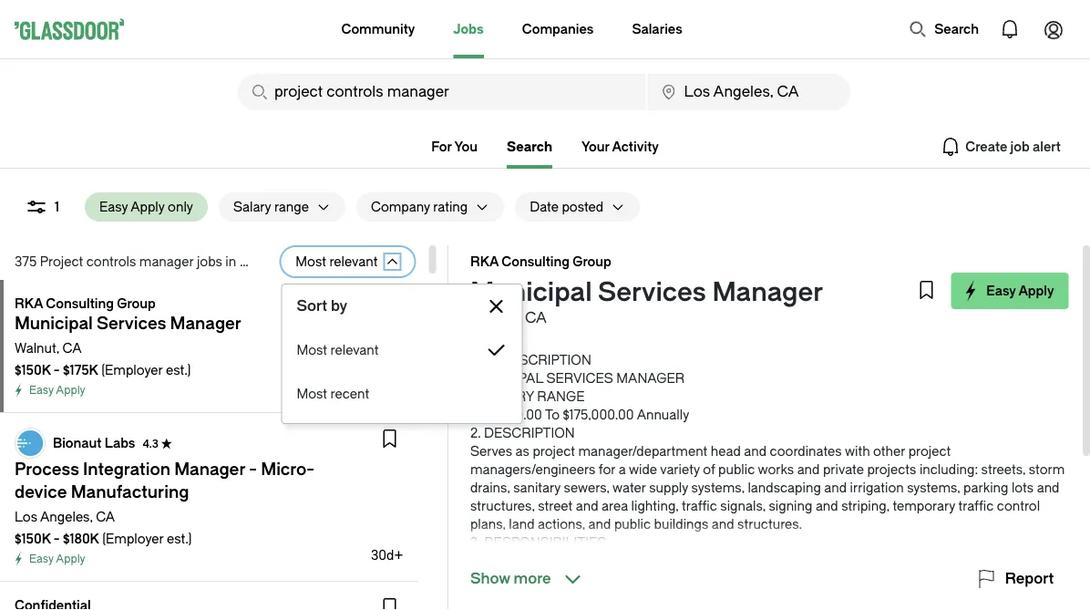 Task type: describe. For each thing, give the bounding box(es) containing it.
1 project from the left
[[533, 444, 575, 459]]

none field search location
[[648, 74, 851, 110]]

services
[[598, 277, 706, 308]]

$150k inside los angeles, ca $150k - $180k (employer est.)
[[15, 531, 51, 546]]

relevant inside most relevant button
[[331, 342, 379, 358]]

0 vertical spatial description
[[500, 353, 591, 368]]

job
[[470, 353, 497, 368]]

storm
[[1029, 462, 1065, 477]]

los inside los angeles, ca $150k - $180k (employer est.)
[[15, 509, 37, 524]]

close dropdown image
[[486, 296, 507, 317]]

street
[[538, 498, 573, 514]]

supply
[[649, 480, 688, 495]]

company rating button
[[357, 192, 468, 222]]

most recent
[[297, 386, 369, 401]]

30d+ for walnut, ca $150k - $175k (employer est.)
[[371, 379, 404, 394]]

actions,
[[538, 517, 585, 532]]

managers/engineers
[[470, 462, 595, 477]]

consulting for rka consulting group municipal services manager walnut, ca
[[501, 254, 569, 269]]

3.
[[470, 535, 481, 550]]

report button
[[976, 568, 1054, 590]]

$175,000.00
[[563, 407, 634, 422]]

and down area
[[588, 517, 611, 532]]

municipal
[[470, 371, 543, 386]]

activity
[[613, 139, 659, 154]]

- inside 'walnut, ca $150k - $175k (employer est.)'
[[54, 363, 60, 378]]

for you link
[[432, 139, 478, 154]]

salary
[[233, 199, 271, 214]]

375 project controls manager jobs in los angeles, ca
[[15, 254, 340, 269]]

0 vertical spatial public
[[718, 462, 755, 477]]

you
[[455, 139, 478, 154]]

salaries link
[[632, 0, 683, 58]]

rka for rka consulting group municipal services manager walnut, ca
[[470, 254, 498, 269]]

2 project from the left
[[909, 444, 951, 459]]

community link
[[342, 0, 415, 58]]

consulting for rka consulting group
[[46, 296, 114, 311]]

signing
[[769, 498, 813, 514]]

walnut, inside rka consulting group municipal services manager walnut, ca
[[470, 310, 521, 327]]

(employer inside los angeles, ca $150k - $180k (employer est.)
[[102, 531, 164, 546]]

375
[[15, 254, 37, 269]]

your activity
[[582, 139, 659, 154]]

of
[[703, 462, 715, 477]]

and right signing
[[816, 498, 838, 514]]

most relevant button
[[282, 328, 522, 372]]

serves
[[470, 444, 512, 459]]

manager
[[616, 371, 685, 386]]

$150,000.00
[[470, 407, 542, 422]]

your activity link
[[582, 139, 659, 154]]

jobs
[[454, 21, 484, 36]]

land
[[509, 517, 535, 532]]

est.) inside 'walnut, ca $150k - $175k (employer est.)'
[[166, 363, 191, 378]]

your
[[582, 139, 610, 154]]

- inside los angeles, ca $150k - $180k (employer est.)
[[54, 531, 60, 546]]

rka consulting group municipal services manager walnut, ca
[[470, 254, 823, 327]]

★
[[161, 437, 172, 450]]

relevant inside most relevant dropdown button
[[330, 254, 378, 269]]

company rating
[[371, 199, 468, 214]]

date posted button
[[516, 192, 604, 222]]

4.3
[[143, 437, 159, 450]]

show more button
[[470, 568, 584, 590]]

most for most relevant button
[[297, 342, 327, 358]]

rka consulting group
[[15, 296, 156, 311]]

search button
[[900, 11, 989, 47]]

group for rka consulting group
[[117, 296, 156, 311]]

easy apply only button
[[85, 192, 208, 222]]

salary range button
[[219, 192, 309, 222]]

company
[[371, 199, 430, 214]]

most relevant button
[[281, 247, 378, 276]]

show more
[[470, 571, 551, 587]]

1
[[55, 199, 59, 214]]

services
[[546, 371, 613, 386]]

annually
[[637, 407, 689, 422]]

most inside dropdown button
[[296, 254, 327, 269]]

walnut, ca $150k - $175k (employer est.)
[[15, 341, 191, 378]]

as
[[515, 444, 529, 459]]

salary
[[481, 389, 534, 404]]

range
[[274, 199, 309, 214]]

most recent button
[[282, 372, 522, 416]]

most relevant inside dropdown button
[[296, 254, 378, 269]]

sort by
[[297, 298, 348, 315]]

and up works
[[744, 444, 767, 459]]

for
[[432, 139, 452, 154]]

more
[[514, 571, 551, 587]]

municipal
[[470, 277, 592, 308]]

community
[[342, 21, 415, 36]]

none field search keyword
[[238, 74, 646, 110]]

bionaut
[[53, 435, 102, 450]]

head
[[711, 444, 741, 459]]

structures.
[[738, 517, 802, 532]]

$175k
[[63, 363, 98, 378]]

controls
[[86, 254, 136, 269]]

search inside button
[[935, 21, 980, 36]]

lots
[[1012, 480, 1034, 495]]

salary range
[[233, 199, 309, 214]]

range
[[537, 389, 585, 404]]

for
[[599, 462, 615, 477]]

and down signals,
[[712, 517, 734, 532]]

manager
[[712, 277, 823, 308]]



Task type: locate. For each thing, give the bounding box(es) containing it.
0 vertical spatial most
[[296, 254, 327, 269]]

works
[[758, 462, 794, 477]]

parking
[[964, 480, 1009, 495]]

walnut, down municipal
[[470, 310, 521, 327]]

traffic down parking
[[959, 498, 994, 514]]

irrigation
[[850, 480, 904, 495]]

0 vertical spatial most relevant
[[296, 254, 378, 269]]

0 vertical spatial 30d+
[[371, 379, 404, 394]]

1 30d+ from the top
[[371, 379, 404, 394]]

easy apply for walnut, ca $150k - $175k (employer est.)
[[29, 384, 85, 397]]

group for rka consulting group municipal services manager walnut, ca
[[572, 254, 611, 269]]

0 vertical spatial angeles,
[[265, 254, 318, 269]]

0 vertical spatial -
[[54, 363, 60, 378]]

coordinates
[[770, 444, 842, 459]]

1 vertical spatial -
[[54, 531, 60, 546]]

est.)
[[166, 363, 191, 378], [167, 531, 192, 546]]

variety
[[660, 462, 700, 477]]

1 vertical spatial search
[[507, 139, 553, 154]]

0 horizontal spatial angeles,
[[40, 509, 93, 524]]

jobs list element
[[0, 280, 429, 610]]

1 horizontal spatial walnut,
[[470, 310, 521, 327]]

0 vertical spatial consulting
[[501, 254, 569, 269]]

systems, up temporary at the right bottom of the page
[[907, 480, 961, 495]]

most relevant down 'by'
[[297, 342, 379, 358]]

rka for rka consulting group
[[15, 296, 43, 311]]

1 horizontal spatial los
[[240, 254, 262, 269]]

2.
[[470, 426, 481, 441]]

group down posted
[[572, 254, 611, 269]]

30d+ left the 3.
[[371, 548, 404, 563]]

1 vertical spatial 30d+
[[371, 548, 404, 563]]

ca inside rka consulting group municipal services manager walnut, ca
[[525, 310, 547, 327]]

1 vertical spatial consulting
[[46, 296, 114, 311]]

1 - from the top
[[54, 363, 60, 378]]

easy
[[99, 199, 128, 214], [987, 283, 1016, 298], [29, 384, 54, 397], [29, 553, 54, 566]]

1 vertical spatial (employer
[[102, 531, 164, 546]]

sort
[[297, 298, 327, 315]]

and down the sewers,
[[576, 498, 598, 514]]

consulting up municipal
[[501, 254, 569, 269]]

area
[[602, 498, 628, 514]]

salaries
[[632, 21, 683, 36]]

1 vertical spatial los
[[15, 509, 37, 524]]

by
[[331, 298, 348, 315]]

30d+ for los angeles, ca $150k - $180k (employer est.)
[[371, 548, 404, 563]]

rating
[[434, 199, 468, 214]]

easy apply only
[[99, 199, 193, 214]]

rka inside rka consulting group municipal services manager walnut, ca
[[470, 254, 498, 269]]

(employer
[[101, 363, 163, 378], [102, 531, 164, 546]]

and down coordinates
[[797, 462, 820, 477]]

2 vertical spatial most
[[297, 386, 327, 401]]

0 horizontal spatial rka
[[15, 296, 43, 311]]

$150k inside 'walnut, ca $150k - $175k (employer est.)'
[[15, 363, 51, 378]]

control
[[997, 498, 1040, 514]]

easy apply inside button
[[987, 283, 1054, 298]]

$150k left $180k on the left
[[15, 531, 51, 546]]

0 horizontal spatial project
[[533, 444, 575, 459]]

0 vertical spatial est.)
[[166, 363, 191, 378]]

landscaping
[[748, 480, 821, 495]]

1 horizontal spatial none field
[[648, 74, 851, 110]]

2 vertical spatial easy apply
[[29, 553, 85, 566]]

ca up sort by
[[321, 254, 340, 269]]

traffic up buildings
[[682, 498, 717, 514]]

public down area
[[614, 517, 651, 532]]

1 vertical spatial relevant
[[331, 342, 379, 358]]

0 horizontal spatial consulting
[[46, 296, 114, 311]]

angeles, inside los angeles, ca $150k - $180k (employer est.)
[[40, 509, 93, 524]]

buildings
[[654, 517, 709, 532]]

1 vertical spatial angeles,
[[40, 509, 93, 524]]

rka
[[470, 254, 498, 269], [15, 296, 43, 311]]

group
[[572, 254, 611, 269], [117, 296, 156, 311]]

apply inside easy apply only button
[[131, 199, 165, 214]]

consulting
[[501, 254, 569, 269], [46, 296, 114, 311]]

search link
[[507, 139, 553, 169]]

private
[[823, 462, 864, 477]]

show
[[470, 571, 510, 587]]

rka up close dropdown image
[[470, 254, 498, 269]]

lighting,
[[631, 498, 679, 514]]

1.
[[470, 389, 477, 404]]

0 vertical spatial search
[[935, 21, 980, 36]]

consulting down project at the left top of page
[[46, 296, 114, 311]]

project up including:
[[909, 444, 951, 459]]

description
[[500, 353, 591, 368], [484, 426, 575, 441]]

consulting inside jobs list element
[[46, 296, 114, 311]]

including:
[[920, 462, 978, 477]]

relevant up the recent
[[331, 342, 379, 358]]

bionaut labs logo image
[[16, 429, 45, 458]]

30d+ right the recent
[[371, 379, 404, 394]]

1 horizontal spatial angeles,
[[265, 254, 318, 269]]

and
[[744, 444, 767, 459], [797, 462, 820, 477], [824, 480, 847, 495], [1037, 480, 1060, 495], [576, 498, 598, 514], [816, 498, 838, 514], [588, 517, 611, 532], [712, 517, 734, 532]]

(employer inside 'walnut, ca $150k - $175k (employer est.)'
[[101, 363, 163, 378]]

bionaut labs 4.3 ★
[[53, 435, 172, 450]]

easy apply for los angeles, ca $150k - $180k (employer est.)
[[29, 553, 85, 566]]

0 vertical spatial (employer
[[101, 363, 163, 378]]

traffic
[[682, 498, 717, 514], [959, 498, 994, 514]]

1 vertical spatial est.)
[[167, 531, 192, 546]]

$180k
[[63, 531, 99, 546]]

1 vertical spatial description
[[484, 426, 575, 441]]

1 horizontal spatial rka
[[470, 254, 498, 269]]

1 vertical spatial $150k
[[15, 531, 51, 546]]

1 vertical spatial most
[[297, 342, 327, 358]]

plans,
[[470, 517, 506, 532]]

2 none field from the left
[[648, 74, 851, 110]]

0 vertical spatial $150k
[[15, 363, 51, 378]]

with
[[845, 444, 870, 459]]

0 vertical spatial rka
[[470, 254, 498, 269]]

1 none field from the left
[[238, 74, 646, 110]]

consulting inside rka consulting group municipal services manager walnut, ca
[[501, 254, 569, 269]]

streets,
[[981, 462, 1026, 477]]

0 horizontal spatial group
[[117, 296, 156, 311]]

0 vertical spatial los
[[240, 254, 262, 269]]

systems, down of
[[691, 480, 745, 495]]

sewers,
[[564, 480, 610, 495]]

1 horizontal spatial group
[[572, 254, 611, 269]]

angeles, up $180k on the left
[[40, 509, 93, 524]]

search
[[935, 21, 980, 36], [507, 139, 553, 154]]

relevant up 'by'
[[330, 254, 378, 269]]

1 horizontal spatial systems,
[[907, 480, 961, 495]]

most up sort
[[296, 254, 327, 269]]

Search location field
[[648, 74, 851, 110]]

and down private
[[824, 480, 847, 495]]

0 vertical spatial relevant
[[330, 254, 378, 269]]

1 vertical spatial most relevant
[[297, 342, 379, 358]]

1 horizontal spatial traffic
[[959, 498, 994, 514]]

(employer right $180k on the left
[[102, 531, 164, 546]]

2 systems, from the left
[[907, 480, 961, 495]]

walnut, down rka consulting group
[[15, 341, 59, 356]]

water
[[613, 480, 646, 495]]

projects
[[867, 462, 917, 477]]

public
[[718, 462, 755, 477], [614, 517, 651, 532]]

walnut, inside 'walnut, ca $150k - $175k (employer est.)'
[[15, 341, 59, 356]]

sort by list box
[[282, 328, 522, 416]]

los down bionaut labs logo
[[15, 509, 37, 524]]

manager/department
[[578, 444, 708, 459]]

0 vertical spatial easy apply
[[987, 283, 1054, 298]]

ca
[[321, 254, 340, 269], [525, 310, 547, 327], [62, 341, 82, 356], [96, 509, 115, 524]]

recent
[[331, 386, 369, 401]]

1 vertical spatial walnut,
[[15, 341, 59, 356]]

$150k left $175k
[[15, 363, 51, 378]]

ca inside 'walnut, ca $150k - $175k (employer est.)'
[[62, 341, 82, 356]]

1 $150k from the top
[[15, 363, 51, 378]]

0 vertical spatial walnut,
[[470, 310, 521, 327]]

wide
[[629, 462, 657, 477]]

striping,
[[842, 498, 890, 514]]

ca down municipal
[[525, 310, 547, 327]]

to
[[545, 407, 560, 422]]

companies
[[522, 21, 594, 36]]

None field
[[238, 74, 646, 110], [648, 74, 851, 110]]

est.) inside los angeles, ca $150k - $180k (employer est.)
[[167, 531, 192, 546]]

0 horizontal spatial public
[[614, 517, 651, 532]]

Search keyword field
[[238, 74, 646, 110]]

0 horizontal spatial none field
[[238, 74, 646, 110]]

project up managers/engineers
[[533, 444, 575, 459]]

group down 'controls'
[[117, 296, 156, 311]]

manager
[[139, 254, 194, 269]]

group inside rka consulting group municipal services manager walnut, ca
[[572, 254, 611, 269]]

posted
[[562, 199, 604, 214]]

project
[[533, 444, 575, 459], [909, 444, 951, 459]]

most for most recent button
[[297, 386, 327, 401]]

group inside jobs list element
[[117, 296, 156, 311]]

in
[[226, 254, 236, 269]]

easy apply button
[[951, 273, 1069, 309]]

angeles, up sort
[[265, 254, 318, 269]]

0 horizontal spatial search
[[507, 139, 553, 154]]

2 $150k from the top
[[15, 531, 51, 546]]

0 horizontal spatial walnut,
[[15, 341, 59, 356]]

- left $180k on the left
[[54, 531, 60, 546]]

description up services
[[500, 353, 591, 368]]

most down sort
[[297, 342, 327, 358]]

1 horizontal spatial consulting
[[501, 254, 569, 269]]

ca up $180k on the left
[[96, 509, 115, 524]]

(employer right $175k
[[101, 363, 163, 378]]

0 horizontal spatial los
[[15, 509, 37, 524]]

apply inside easy apply button
[[1019, 283, 1054, 298]]

most relevant inside button
[[297, 342, 379, 358]]

only
[[168, 199, 193, 214]]

1 vertical spatial easy apply
[[29, 384, 85, 397]]

and down storm
[[1037, 480, 1060, 495]]

2 - from the top
[[54, 531, 60, 546]]

- left $175k
[[54, 363, 60, 378]]

0 vertical spatial group
[[572, 254, 611, 269]]

description up as
[[484, 426, 575, 441]]

signals,
[[720, 498, 766, 514]]

other
[[873, 444, 905, 459]]

project
[[40, 254, 83, 269]]

rka down 375
[[15, 296, 43, 311]]

2 30d+ from the top
[[371, 548, 404, 563]]

rka inside jobs list element
[[15, 296, 43, 311]]

1 horizontal spatial public
[[718, 462, 755, 477]]

public down head
[[718, 462, 755, 477]]

1 traffic from the left
[[682, 498, 717, 514]]

1 vertical spatial public
[[614, 517, 651, 532]]

companies link
[[522, 0, 594, 58]]

0 horizontal spatial systems,
[[691, 480, 745, 495]]

2 traffic from the left
[[959, 498, 994, 514]]

1 systems, from the left
[[691, 480, 745, 495]]

jobs
[[197, 254, 222, 269]]

most relevant up 'by'
[[296, 254, 378, 269]]

0 horizontal spatial traffic
[[682, 498, 717, 514]]

1 vertical spatial group
[[117, 296, 156, 311]]

1 horizontal spatial project
[[909, 444, 951, 459]]

walnut,
[[470, 310, 521, 327], [15, 341, 59, 356]]

most left the recent
[[297, 386, 327, 401]]

drains,
[[470, 480, 510, 495]]

1 button
[[11, 192, 74, 222]]

1 vertical spatial rka
[[15, 296, 43, 311]]

job description municipal services manager 1. salary range $150,000.00 to $175,000.00 annually 2. description serves as project manager/department head and coordinates with other project managers/engineers for a wide variety of public works and private projects including: streets, storm drains, sanitary sewers, water supply systems, landscaping and irrigation systems, parking lots and structures, street and area lighting, traffic signals, signing and striping, temporary traffic control plans, land actions, and public buildings and structures. 3. responsibilities
[[470, 353, 1065, 550]]

for you
[[432, 139, 478, 154]]

ca inside los angeles, ca $150k - $180k (employer est.)
[[96, 509, 115, 524]]

los right in at the top left
[[240, 254, 262, 269]]

1 horizontal spatial search
[[935, 21, 980, 36]]

los
[[240, 254, 262, 269], [15, 509, 37, 524]]

angeles,
[[265, 254, 318, 269], [40, 509, 93, 524]]

ca up $175k
[[62, 341, 82, 356]]



Task type: vqa. For each thing, say whether or not it's contained in the screenshot.
THE BIONAUT LABS LOGO
yes



